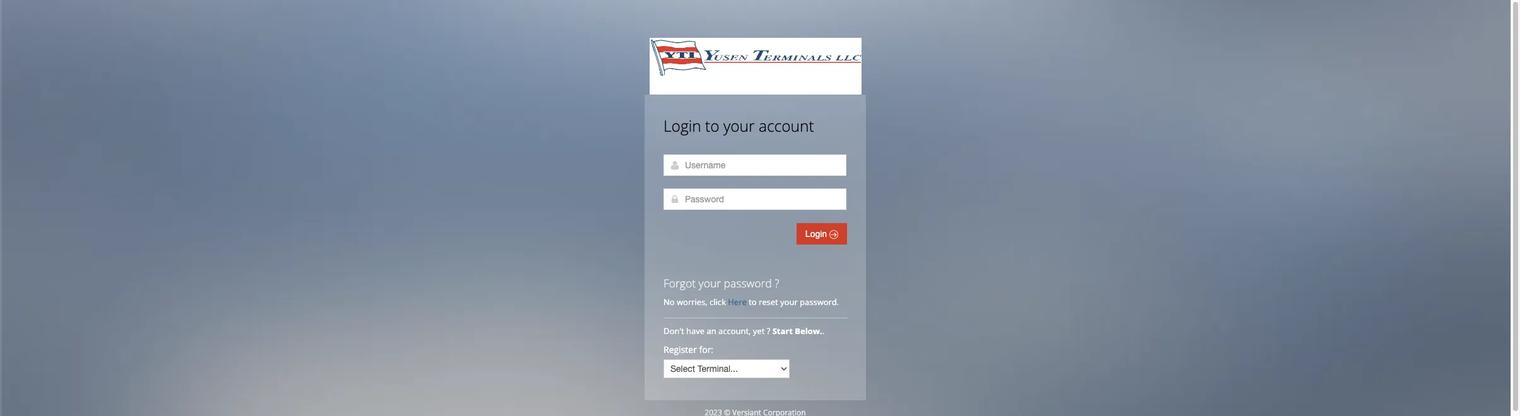 Task type: vqa. For each thing, say whether or not it's contained in the screenshot.
rightmost LOGIN
yes



Task type: describe. For each thing, give the bounding box(es) containing it.
2 vertical spatial your
[[780, 296, 798, 308]]

user image
[[670, 160, 680, 170]]

login button
[[797, 223, 847, 245]]

lock image
[[670, 194, 680, 204]]

account,
[[718, 325, 751, 337]]

below.
[[795, 325, 822, 337]]

1 horizontal spatial your
[[723, 115, 755, 136]]

? inside forgot your password ? no worries, click here to reset your password.
[[775, 276, 779, 291]]

password.
[[800, 296, 839, 308]]

start
[[773, 325, 793, 337]]

Username text field
[[664, 155, 847, 176]]

an
[[707, 325, 716, 337]]

here link
[[728, 296, 747, 308]]

0 horizontal spatial to
[[705, 115, 719, 136]]

worries,
[[677, 296, 708, 308]]

no
[[664, 296, 675, 308]]

for:
[[699, 344, 713, 356]]

forgot your password ? no worries, click here to reset your password.
[[664, 276, 839, 308]]

register for:
[[664, 344, 713, 356]]



Task type: locate. For each thing, give the bounding box(es) containing it.
account
[[759, 115, 814, 136]]

to
[[705, 115, 719, 136], [749, 296, 757, 308]]

to right here link
[[749, 296, 757, 308]]

click
[[710, 296, 726, 308]]

1 vertical spatial your
[[699, 276, 721, 291]]

don't
[[664, 325, 684, 337]]

0 vertical spatial ?
[[775, 276, 779, 291]]

0 horizontal spatial ?
[[767, 325, 770, 337]]

your right reset
[[780, 296, 798, 308]]

?
[[775, 276, 779, 291], [767, 325, 770, 337]]

don't have an account, yet ? start below. .
[[664, 325, 827, 337]]

0 horizontal spatial login
[[664, 115, 701, 136]]

your up "click"
[[699, 276, 721, 291]]

1 horizontal spatial ?
[[775, 276, 779, 291]]

to up username text box
[[705, 115, 719, 136]]

login
[[664, 115, 701, 136], [805, 229, 830, 239]]

1 vertical spatial login
[[805, 229, 830, 239]]

1 vertical spatial to
[[749, 296, 757, 308]]

0 vertical spatial your
[[723, 115, 755, 136]]

1 vertical spatial ?
[[767, 325, 770, 337]]

login to your account
[[664, 115, 814, 136]]

your up username text box
[[723, 115, 755, 136]]

yet
[[753, 325, 765, 337]]

.
[[822, 325, 824, 337]]

0 vertical spatial login
[[664, 115, 701, 136]]

here
[[728, 296, 747, 308]]

1 horizontal spatial to
[[749, 296, 757, 308]]

0 horizontal spatial your
[[699, 276, 721, 291]]

? up reset
[[775, 276, 779, 291]]

0 vertical spatial to
[[705, 115, 719, 136]]

forgot
[[664, 276, 696, 291]]

Password password field
[[664, 189, 847, 210]]

your
[[723, 115, 755, 136], [699, 276, 721, 291], [780, 296, 798, 308]]

login inside 'button'
[[805, 229, 830, 239]]

have
[[686, 325, 705, 337]]

register
[[664, 344, 697, 356]]

password
[[724, 276, 772, 291]]

reset
[[759, 296, 778, 308]]

1 horizontal spatial login
[[805, 229, 830, 239]]

2 horizontal spatial your
[[780, 296, 798, 308]]

to inside forgot your password ? no worries, click here to reset your password.
[[749, 296, 757, 308]]

swapright image
[[830, 230, 838, 239]]

login for login
[[805, 229, 830, 239]]

? right yet
[[767, 325, 770, 337]]

login for login to your account
[[664, 115, 701, 136]]



